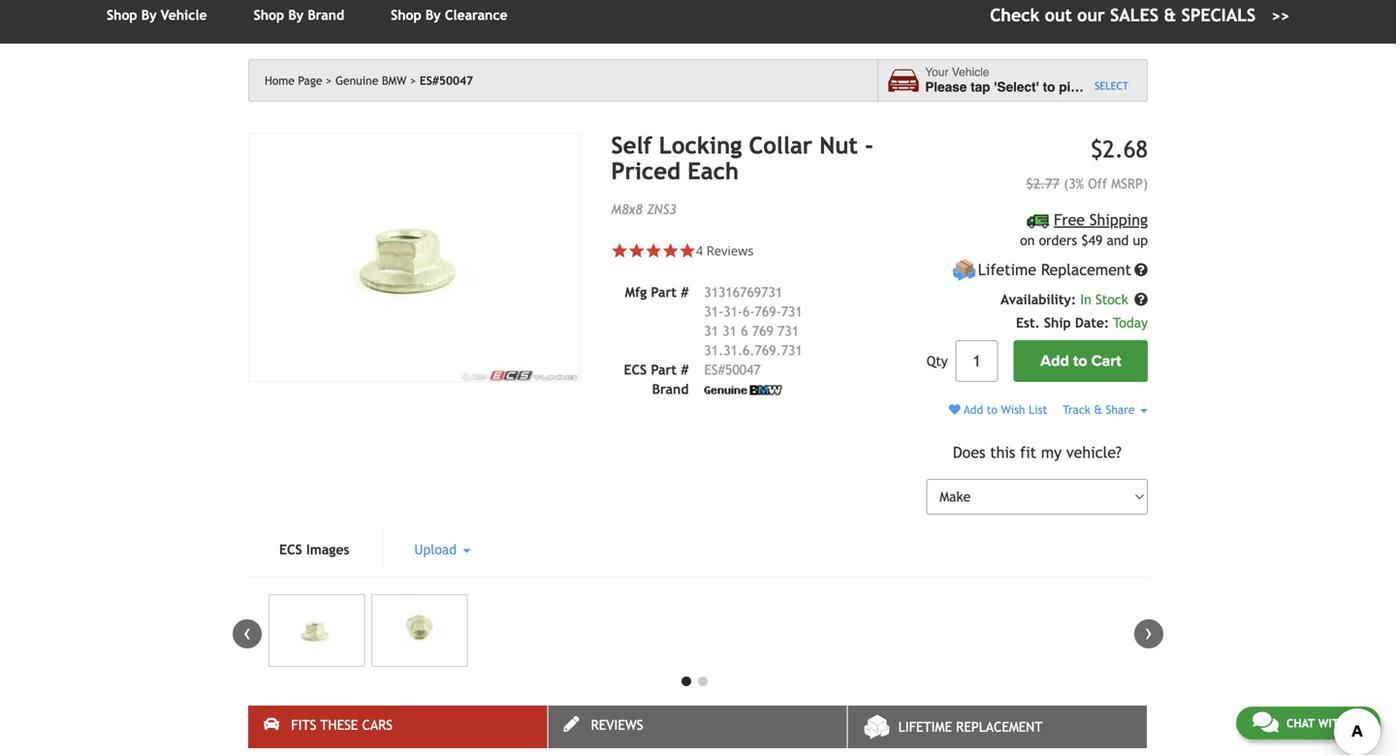 Task type: locate. For each thing, give the bounding box(es) containing it.
$2.77
[[1026, 176, 1060, 191]]

1 vertical spatial &
[[1094, 403, 1103, 417]]

0 horizontal spatial star image
[[645, 242, 662, 259]]

1 horizontal spatial reviews
[[707, 242, 754, 259]]

3 by from the left
[[426, 7, 441, 23]]

0 horizontal spatial vehicle
[[161, 7, 207, 23]]

add right heart "image"
[[964, 403, 983, 417]]

1 shop from the left
[[107, 7, 137, 23]]

& for track
[[1094, 403, 1103, 417]]

free
[[1054, 211, 1085, 229]]

fits these cars link
[[248, 706, 547, 749]]

ecs
[[624, 362, 647, 378], [279, 542, 302, 558]]

free shipping image
[[1028, 215, 1050, 229]]

to left the 'pick'
[[1043, 80, 1055, 95]]

2 horizontal spatial by
[[426, 7, 441, 23]]

date:
[[1075, 315, 1109, 331]]

add to wish list
[[961, 403, 1048, 417]]

# right mfg
[[681, 284, 689, 300]]

es#50047 - 31316769731 - self locking collar nut - priced each - m8x8 zns3 - genuine bmw - bmw mini image
[[248, 133, 580, 383], [269, 595, 365, 667], [371, 595, 468, 667]]

0 vertical spatial part
[[651, 284, 677, 300]]

does this fit my vehicle?
[[953, 443, 1122, 461]]

0 horizontal spatial brand
[[308, 7, 344, 23]]

m8x8 zns3
[[611, 202, 677, 217]]

2 shop from the left
[[254, 7, 284, 23]]

4
[[696, 242, 703, 259]]

1 horizontal spatial vehicle
[[952, 66, 990, 79]]

on
[[1020, 233, 1035, 248]]

1 star image from the left
[[611, 242, 628, 259]]

1 vertical spatial ecs
[[279, 542, 302, 558]]

50047
[[725, 362, 761, 378]]

0 vertical spatial #
[[681, 284, 689, 300]]

to for add to wish list
[[987, 403, 998, 417]]

31 31 6 769 731
[[704, 323, 799, 339]]

1 horizontal spatial star image
[[679, 242, 696, 259]]

shop for shop by clearance
[[391, 7, 421, 23]]

heart image
[[949, 404, 961, 416]]

2 31- from the left
[[724, 304, 743, 319]]

0 vertical spatial lifetime replacement
[[978, 261, 1132, 279]]

to left wish
[[987, 403, 998, 417]]

us
[[1351, 717, 1364, 730]]

0 horizontal spatial to
[[987, 403, 998, 417]]

star image up mfg
[[628, 242, 645, 259]]

31- down '31316769731'
[[724, 304, 743, 319]]

1 by from the left
[[141, 7, 157, 23]]

ecs inside 31316769731 31-31-6-769-731 31 31 6 769 731 31.31.6.769.731 ecs part #
[[624, 362, 647, 378]]

&
[[1164, 5, 1177, 25], [1094, 403, 1103, 417]]

by
[[141, 7, 157, 23], [288, 7, 304, 23], [426, 7, 441, 23]]

1 vertical spatial replacement
[[956, 720, 1043, 735]]

1 vertical spatial brand
[[652, 381, 689, 397]]

shop by brand
[[254, 7, 344, 23]]

star image
[[611, 242, 628, 259], [628, 242, 645, 259], [662, 242, 679, 259]]

1 vertical spatial #
[[681, 362, 689, 378]]

with
[[1318, 717, 1347, 730]]

0 vertical spatial ecs
[[624, 362, 647, 378]]

1 horizontal spatial add
[[1041, 352, 1069, 371]]

31-
[[704, 304, 724, 319], [724, 304, 743, 319]]

0 horizontal spatial &
[[1094, 403, 1103, 417]]

shop for shop by brand
[[254, 7, 284, 23]]

clearance
[[445, 7, 508, 23]]

1 horizontal spatial shop
[[254, 7, 284, 23]]

1 vertical spatial reviews
[[591, 718, 643, 733]]

0 horizontal spatial ecs
[[279, 542, 302, 558]]

1 31- from the left
[[704, 304, 724, 319]]

ecs left images on the bottom left
[[279, 542, 302, 558]]

pick
[[1059, 80, 1086, 95]]

31- left 6-
[[704, 304, 724, 319]]

0 horizontal spatial shop
[[107, 7, 137, 23]]

3 star image from the left
[[662, 242, 679, 259]]

track & share
[[1063, 403, 1138, 417]]

add down ship
[[1041, 352, 1069, 371]]

please
[[925, 80, 967, 95]]

1 horizontal spatial ecs
[[624, 362, 647, 378]]

upload
[[414, 542, 461, 558]]

6-
[[743, 304, 755, 319]]

0 horizontal spatial by
[[141, 7, 157, 23]]

genuine bmw link
[[335, 74, 416, 87]]

0 vertical spatial &
[[1164, 5, 1177, 25]]

self locking collar nut - priced each
[[611, 132, 874, 185]]

'select'
[[994, 80, 1039, 95]]

brand
[[308, 7, 344, 23], [652, 381, 689, 397]]

ecs images link
[[248, 531, 381, 569]]

star image down m8x8
[[611, 242, 628, 259]]

1 vertical spatial lifetime replacement
[[899, 720, 1043, 735]]

brand inside the es# 50047 brand
[[652, 381, 689, 397]]

0 horizontal spatial lifetime
[[899, 720, 952, 735]]

1 horizontal spatial to
[[1043, 80, 1055, 95]]

star image
[[645, 242, 662, 259], [679, 242, 696, 259]]

1 horizontal spatial lifetime
[[978, 261, 1037, 279]]

0 vertical spatial brand
[[308, 7, 344, 23]]

# left es#
[[681, 362, 689, 378]]

part inside 31316769731 31-31-6-769-731 31 31 6 769 731 31.31.6.769.731 ecs part #
[[651, 362, 677, 378]]

select link
[[1095, 78, 1129, 94]]

31316769731 31-31-6-769-731 31 31 6 769 731 31.31.6.769.731 ecs part #
[[624, 284, 803, 378]]

home page link
[[265, 74, 332, 87]]

add
[[1041, 352, 1069, 371], [964, 403, 983, 417]]

1 horizontal spatial by
[[288, 7, 304, 23]]

chat
[[1287, 717, 1315, 730]]

vehicle inside your vehicle please tap 'select' to pick a vehicle
[[952, 66, 990, 79]]

mfg
[[625, 284, 647, 300]]

1 vertical spatial vehicle
[[952, 66, 990, 79]]

2 vertical spatial to
[[987, 403, 998, 417]]

1 vertical spatial to
[[1073, 352, 1088, 371]]

0 horizontal spatial add
[[964, 403, 983, 417]]

2 part from the top
[[651, 362, 677, 378]]

shop by vehicle
[[107, 7, 207, 23]]

part
[[651, 284, 677, 300], [651, 362, 677, 378]]

& for sales
[[1164, 5, 1177, 25]]

does
[[953, 443, 986, 461]]

lifetime
[[978, 261, 1037, 279], [899, 720, 952, 735]]

shop
[[107, 7, 137, 23], [254, 7, 284, 23], [391, 7, 421, 23]]

3 shop from the left
[[391, 7, 421, 23]]

m8x8
[[611, 202, 643, 217]]

nut
[[820, 132, 858, 159]]

add for add to cart
[[1041, 352, 1069, 371]]

to left cart
[[1073, 352, 1088, 371]]

2 horizontal spatial to
[[1073, 352, 1088, 371]]

by for brand
[[288, 7, 304, 23]]

2 # from the top
[[681, 362, 689, 378]]

add inside button
[[1041, 352, 1069, 371]]

ecs left the es# 50047 brand
[[624, 362, 647, 378]]

reviews
[[707, 242, 754, 259], [591, 718, 643, 733]]

shipping
[[1090, 211, 1148, 229]]

to for add to cart
[[1073, 352, 1088, 371]]

locking
[[659, 132, 742, 159]]

& right track
[[1094, 403, 1103, 417]]

share
[[1106, 403, 1135, 417]]

1 horizontal spatial &
[[1164, 5, 1177, 25]]

star image left 4
[[662, 242, 679, 259]]

replacement
[[1041, 261, 1132, 279], [956, 720, 1043, 735]]

& right sales
[[1164, 5, 1177, 25]]

0 horizontal spatial reviews
[[591, 718, 643, 733]]

to inside button
[[1073, 352, 1088, 371]]

1 vertical spatial part
[[651, 362, 677, 378]]

ship
[[1044, 315, 1071, 331]]

part left es#
[[651, 362, 677, 378]]

orders
[[1039, 233, 1077, 248]]

1 # from the top
[[681, 284, 689, 300]]

brand down 31316769731 31-31-6-769-731 31 31 6 769 731 31.31.6.769.731 ecs part # on the top of page
[[652, 381, 689, 397]]

vehicle
[[161, 7, 207, 23], [952, 66, 990, 79]]

1 horizontal spatial brand
[[652, 381, 689, 397]]

comments image
[[1253, 711, 1279, 734]]

and
[[1107, 233, 1129, 248]]

0 vertical spatial to
[[1043, 80, 1055, 95]]

home
[[265, 74, 295, 87]]

2 star image from the left
[[628, 242, 645, 259]]

0 vertical spatial vehicle
[[161, 7, 207, 23]]

2 horizontal spatial shop
[[391, 7, 421, 23]]

2 by from the left
[[288, 7, 304, 23]]

to inside your vehicle please tap 'select' to pick a vehicle
[[1043, 80, 1055, 95]]

-
[[865, 132, 874, 159]]

availability:
[[1001, 292, 1076, 308]]

stock
[[1096, 292, 1129, 308]]

part right mfg
[[651, 284, 677, 300]]

None text field
[[956, 341, 998, 382]]

0 vertical spatial add
[[1041, 352, 1069, 371]]

es# 50047 brand
[[652, 362, 761, 397]]

31316769731
[[704, 284, 783, 300]]

brand up page
[[308, 7, 344, 23]]

track & share button
[[1063, 403, 1148, 417]]

a
[[1089, 80, 1097, 95]]

1 vertical spatial add
[[964, 403, 983, 417]]



Task type: describe. For each thing, give the bounding box(es) containing it.
‹
[[243, 620, 251, 646]]

availability: in stock
[[1001, 292, 1133, 308]]

mfg part #
[[625, 284, 689, 300]]

‹ link
[[233, 620, 262, 649]]

shop by vehicle link
[[107, 7, 207, 23]]

this product is lifetime replacement eligible image
[[952, 258, 977, 282]]

today
[[1113, 315, 1148, 331]]

fit
[[1020, 443, 1037, 461]]

add to cart button
[[1014, 341, 1148, 382]]

4 reviews link
[[696, 242, 754, 259]]

genuine bmw
[[335, 74, 407, 87]]

› link
[[1135, 620, 1164, 649]]

sales & specials
[[1110, 5, 1256, 25]]

these
[[320, 718, 358, 733]]

by for clearance
[[426, 7, 441, 23]]

each
[[688, 157, 739, 185]]

specials
[[1182, 5, 1256, 25]]

0 vertical spatial replacement
[[1041, 261, 1132, 279]]

shop by clearance
[[391, 7, 508, 23]]

731
[[781, 304, 803, 319]]

1 vertical spatial lifetime
[[899, 720, 952, 735]]

question circle image
[[1135, 263, 1148, 277]]

upload button
[[383, 531, 502, 569]]

fits
[[291, 718, 316, 733]]

31.31.6.769.731
[[704, 343, 803, 358]]

# inside 31316769731 31-31-6-769-731 31 31 6 769 731 31.31.6.769.731 ecs part #
[[681, 362, 689, 378]]

brand for es# 50047 brand
[[652, 381, 689, 397]]

0 vertical spatial lifetime
[[978, 261, 1037, 279]]

est. ship date: today
[[1016, 315, 1148, 331]]

home page
[[265, 74, 322, 87]]

›
[[1145, 620, 1153, 646]]

this
[[990, 443, 1016, 461]]

es#50047
[[420, 74, 473, 87]]

$49
[[1082, 233, 1103, 248]]

es#
[[704, 362, 725, 378]]

fits these cars
[[291, 718, 393, 733]]

1 star image from the left
[[645, 242, 662, 259]]

page
[[298, 74, 322, 87]]

cart
[[1092, 352, 1121, 371]]

add to cart
[[1041, 352, 1121, 371]]

2 star image from the left
[[679, 242, 696, 259]]

list
[[1029, 403, 1048, 417]]

your vehicle please tap 'select' to pick a vehicle
[[925, 66, 1145, 95]]

add for add to wish list
[[964, 403, 983, 417]]

by for vehicle
[[141, 7, 157, 23]]

2.68
[[1103, 136, 1148, 163]]

est.
[[1016, 315, 1040, 331]]

genuine
[[335, 74, 378, 87]]

ecs images
[[279, 542, 349, 558]]

$2.77 (3% off msrp)
[[1026, 176, 1148, 191]]

1 part from the top
[[651, 284, 677, 300]]

off
[[1088, 176, 1107, 191]]

collar
[[749, 132, 813, 159]]

shop by clearance link
[[391, 7, 508, 23]]

track
[[1063, 403, 1091, 417]]

sales & specials link
[[990, 2, 1290, 28]]

4 reviews
[[696, 242, 754, 259]]

msrp)
[[1112, 176, 1148, 191]]

vehicle?
[[1067, 443, 1122, 461]]

shop for shop by vehicle
[[107, 7, 137, 23]]

genuine bmw image
[[704, 386, 782, 395]]

0 vertical spatial reviews
[[707, 242, 754, 259]]

my
[[1041, 443, 1062, 461]]

lifetime replacement link
[[848, 706, 1147, 749]]

images
[[306, 542, 349, 558]]

cars
[[362, 718, 393, 733]]

your
[[925, 66, 949, 79]]

769-
[[755, 304, 781, 319]]

in
[[1081, 292, 1092, 308]]

brand for shop by brand
[[308, 7, 344, 23]]

select
[[1095, 80, 1129, 92]]

zns3
[[647, 202, 677, 217]]

self
[[611, 132, 652, 159]]

bmw
[[382, 74, 407, 87]]

shop by brand link
[[254, 7, 344, 23]]

add to wish list link
[[949, 403, 1048, 417]]

question circle image
[[1135, 293, 1148, 307]]

vehicle
[[1100, 80, 1145, 95]]

chat with us link
[[1236, 707, 1381, 740]]

up
[[1133, 233, 1148, 248]]

qty
[[927, 354, 948, 369]]

sales
[[1110, 5, 1159, 25]]

wish
[[1001, 403, 1025, 417]]



Task type: vqa. For each thing, say whether or not it's contained in the screenshot.
"Chat"
yes



